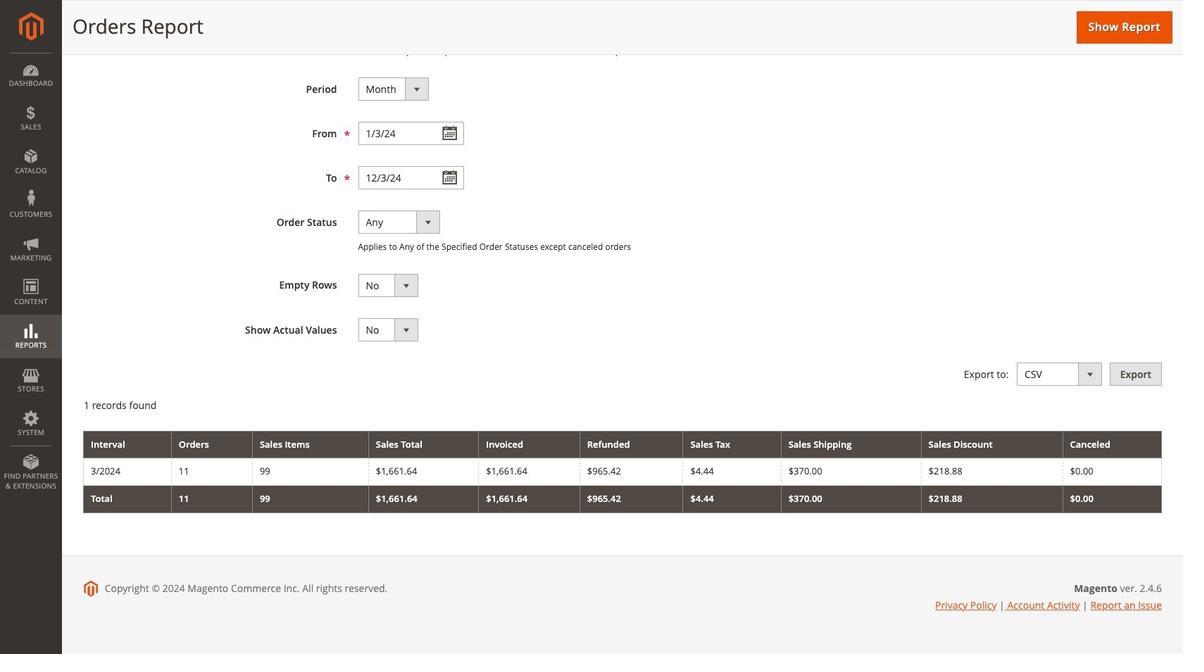 Task type: locate. For each thing, give the bounding box(es) containing it.
menu bar
[[0, 53, 62, 498]]

magento admin panel image
[[19, 12, 43, 41]]

None text field
[[358, 122, 464, 145]]

None text field
[[358, 166, 464, 190]]



Task type: vqa. For each thing, say whether or not it's contained in the screenshot.
To text box
no



